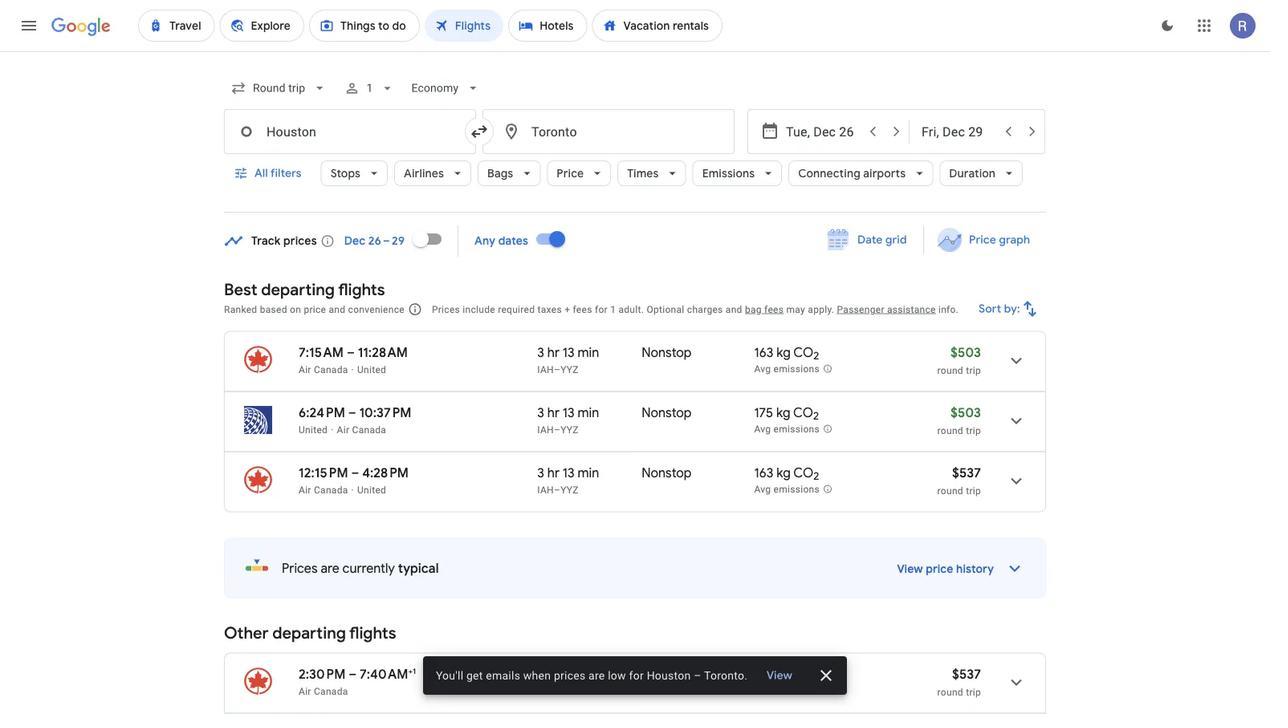 Task type: vqa. For each thing, say whether or not it's contained in the screenshot.


Task type: locate. For each thing, give the bounding box(es) containing it.
1 vertical spatial 163
[[754, 465, 773, 481]]

– inside 16 hr 10 min iah – yyz
[[554, 686, 561, 697]]

canada down 7:15 am text box
[[314, 364, 348, 375]]

swap origin and destination. image
[[470, 122, 489, 141]]

sort
[[979, 302, 1002, 316]]

trip left flight details. leaves george bush intercontinental airport at 7:15 am on tuesday, december 26 and arrives at toronto pearson international airport at 11:28 am on tuesday, december 26. image
[[966, 365, 981, 376]]

0 vertical spatial for
[[595, 304, 608, 315]]

2 total duration 3 hr 13 min. element from the top
[[537, 405, 642, 424]]

1 horizontal spatial price
[[969, 233, 996, 247]]

1 vertical spatial flights
[[349, 623, 396, 644]]

0 horizontal spatial and
[[329, 304, 345, 315]]

0 vertical spatial 163
[[754, 344, 773, 361]]

1 stop
[[642, 666, 676, 683]]

min inside 16 hr 10 min iah – yyz
[[584, 666, 606, 683]]

11:28 am
[[358, 344, 408, 361]]

1 vertical spatial for
[[629, 669, 644, 682]]

10 right 16
[[568, 666, 581, 683]]

iah inside 16 hr 10 min iah – yyz
[[537, 686, 554, 697]]

united down departure time: 6:24 pm. text field
[[299, 424, 328, 436]]

total duration 3 hr 13 min. element for 4:28 pm
[[537, 465, 642, 484]]

flights up convenience
[[338, 279, 385, 300]]

$503 down sort
[[951, 344, 981, 361]]

0 vertical spatial total duration 3 hr 13 min. element
[[537, 344, 642, 363]]

3 round from the top
[[937, 485, 963, 497]]

0 vertical spatial $503
[[951, 344, 981, 361]]

total duration 3 hr 13 min. element for 11:28 am
[[537, 344, 642, 363]]

Departure time: 6:24 PM. text field
[[299, 405, 345, 421]]

1 horizontal spatial view
[[897, 562, 923, 577]]

2 vertical spatial united
[[357, 485, 386, 496]]

trip up 537 us dollars text box on the bottom of the page
[[966, 425, 981, 436]]

departing for best
[[261, 279, 335, 300]]

co for 6:24 pm – 10:37 pm
[[793, 405, 813, 421]]

16
[[537, 666, 550, 683]]

503 US dollars text field
[[951, 344, 981, 361], [951, 405, 981, 421]]

1 horizontal spatial fees
[[764, 304, 784, 315]]

2 $503 from the top
[[951, 405, 981, 421]]

nonstop flight. element
[[642, 344, 692, 363], [642, 405, 692, 424], [642, 465, 692, 484]]

0 vertical spatial price
[[557, 166, 584, 181]]

for right low at the bottom left
[[629, 669, 644, 682]]

prices inside find the best price region
[[283, 234, 317, 248]]

stops
[[331, 166, 361, 181]]

2 down apply.
[[814, 349, 819, 363]]

2 avg from the top
[[754, 424, 771, 435]]

1 horizontal spatial prices
[[432, 304, 460, 315]]

low
[[608, 669, 626, 682]]

are
[[321, 560, 339, 577], [589, 669, 605, 682]]

1 iah from the top
[[537, 364, 554, 375]]

$503 round trip left flight details. leaves george bush intercontinental airport at 7:15 am on tuesday, december 26 and arrives at toronto pearson international airport at 11:28 am on tuesday, december 26. image
[[937, 344, 981, 376]]

canada
[[314, 364, 348, 375], [352, 424, 386, 436], [314, 485, 348, 496], [314, 686, 348, 697]]

fees
[[573, 304, 592, 315], [764, 304, 784, 315]]

1 inside 2:30 pm – 7:40 am + 1
[[413, 666, 416, 676]]

+
[[565, 304, 570, 315], [408, 666, 413, 676]]

1 vertical spatial 163 kg co 2
[[754, 465, 819, 483]]

0 horizontal spatial prices
[[282, 560, 318, 577]]

2 503 us dollars text field from the top
[[951, 405, 981, 421]]

1 vertical spatial total duration 3 hr 13 min. element
[[537, 405, 642, 424]]

2 vertical spatial 13
[[563, 465, 575, 481]]

kg down may
[[776, 344, 791, 361]]

2 vertical spatial avg emissions
[[754, 484, 820, 496]]

2 and from the left
[[726, 304, 742, 315]]

nonstop for 11:28 am
[[642, 344, 692, 361]]

may
[[786, 304, 805, 315]]

airlines
[[404, 166, 444, 181]]

trip for 2:30 pm – 7:40 am + 1
[[966, 687, 981, 698]]

3 3 hr 13 min iah – yyz from the top
[[537, 465, 599, 496]]

houston
[[647, 669, 691, 682]]

co for 2:30 pm – 7:40 am + 1
[[796, 666, 816, 683]]

3 nonstop flight. element from the top
[[642, 465, 692, 484]]

apply.
[[808, 304, 834, 315]]

1 $537 round trip from the top
[[937, 465, 981, 497]]

co for 12:15 pm – 4:28 pm
[[793, 465, 814, 481]]

2 vertical spatial nonstop
[[642, 465, 692, 481]]

trip for 7:15 am – 11:28 am
[[966, 365, 981, 376]]

hr inside 16 hr 10 min iah – yyz
[[553, 666, 565, 683]]

yyz for 12:15 pm – 4:28 pm
[[561, 485, 579, 496]]

1 vertical spatial 3
[[537, 405, 544, 421]]

price right "on"
[[304, 304, 326, 315]]

1 horizontal spatial are
[[589, 669, 605, 682]]

kg inside "175 kg co 2"
[[776, 405, 790, 421]]

round up 537 us dollars text box on the bottom of the page
[[937, 425, 963, 436]]

co right 175
[[793, 405, 813, 421]]

0 horizontal spatial are
[[321, 560, 339, 577]]

0 vertical spatial avg emissions
[[754, 364, 820, 375]]

1 $537 from the top
[[952, 465, 981, 481]]

assistance
[[887, 304, 936, 315]]

prices are currently typical
[[282, 560, 439, 577]]

are left low at the bottom left
[[589, 669, 605, 682]]

1 3 hr 13 min iah – yyz from the top
[[537, 344, 599, 375]]

163 down bag fees button
[[754, 344, 773, 361]]

163 down 175
[[754, 465, 773, 481]]

avg emissions for 10:37 pm
[[754, 424, 820, 435]]

emissions for 7:15 am – 11:28 am
[[774, 364, 820, 375]]

emissions
[[774, 364, 820, 375], [774, 424, 820, 435], [774, 484, 820, 496], [781, 686, 827, 697]]

typical
[[398, 560, 439, 577]]

prices right 16
[[554, 669, 586, 682]]

and
[[329, 304, 345, 315], [726, 304, 742, 315]]

for inside main content
[[595, 304, 608, 315]]

$503 round trip up 537 us dollars text box on the bottom of the page
[[937, 405, 981, 436]]

nonstop
[[642, 344, 692, 361], [642, 405, 692, 421], [642, 465, 692, 481]]

1 3 from the top
[[537, 344, 544, 361]]

+ right taxes on the left of the page
[[565, 304, 570, 315]]

$537 for 234
[[952, 666, 981, 683]]

total duration 16 hr 10 min. element
[[537, 666, 642, 685]]

fees right taxes on the left of the page
[[573, 304, 592, 315]]

kg down "175 kg co 2"
[[776, 465, 791, 481]]

$503 left flight details. leaves george bush intercontinental airport at 6:24 pm on tuesday, december 26 and arrives at toronto pearson international airport at 10:37 pm on tuesday, december 26. "icon" at the bottom right of page
[[951, 405, 981, 421]]

1 vertical spatial +
[[408, 666, 413, 676]]

round left flight details. leaves george bush intercontinental airport at 7:15 am on tuesday, december 26 and arrives at toronto pearson international airport at 11:28 am on tuesday, december 26. image
[[937, 365, 963, 376]]

prices right learn more about ranking icon
[[432, 304, 460, 315]]

united down 4:28 pm
[[357, 485, 386, 496]]

nonstop flight. element for 4:28 pm
[[642, 465, 692, 484]]

503 us dollars text field left flight details. leaves george bush intercontinental airport at 6:24 pm on tuesday, december 26 and arrives at toronto pearson international airport at 10:37 pm on tuesday, december 26. "icon" at the bottom right of page
[[951, 405, 981, 421]]

Arrival time: 4:28 PM. text field
[[362, 465, 409, 481]]

yyz for 2:30 pm – 7:40 am + 1
[[561, 686, 579, 697]]

3 avg emissions from the top
[[754, 484, 820, 496]]

main content
[[224, 220, 1046, 715]]

are left currently
[[321, 560, 339, 577]]

+37%
[[754, 686, 779, 697]]

163 kg co 2 down "175 kg co 2"
[[754, 465, 819, 483]]

air
[[299, 364, 311, 375], [337, 424, 349, 436], [299, 485, 311, 496], [299, 686, 311, 697]]

best
[[224, 279, 257, 300]]

other departing flights
[[224, 623, 396, 644]]

canada down 12:15 pm text field
[[314, 485, 348, 496]]

2 3 hr 13 min iah – yyz from the top
[[537, 405, 599, 436]]

trip
[[966, 365, 981, 376], [966, 425, 981, 436], [966, 485, 981, 497], [966, 687, 981, 698]]

2 vertical spatial avg
[[754, 484, 771, 496]]

you'll
[[436, 669, 463, 682]]

0 vertical spatial nonstop
[[642, 344, 692, 361]]

2 vertical spatial 3 hr 13 min iah – yyz
[[537, 465, 599, 496]]

emissions for 2:30 pm – 7:40 am + 1
[[781, 686, 827, 697]]

0 horizontal spatial price
[[557, 166, 584, 181]]

history
[[956, 562, 994, 577]]

0 vertical spatial prices
[[283, 234, 317, 248]]

canada down the 6:24 pm – 10:37 pm
[[352, 424, 386, 436]]

1 total duration 3 hr 13 min. element from the top
[[537, 344, 642, 363]]

prices
[[432, 304, 460, 315], [282, 560, 318, 577]]

1 vertical spatial united
[[299, 424, 328, 436]]

1 vertical spatial prices
[[554, 669, 586, 682]]

nonstop flight. element for 10:37 pm
[[642, 405, 692, 424]]

$537 round trip left flight details. leaves george bush intercontinental airport at 2:30 pm on tuesday, december 26 and arrives at toronto pearson international airport at 7:40 am on wednesday, december 27. image
[[937, 666, 981, 698]]

price graph button
[[927, 226, 1043, 255]]

price
[[304, 304, 326, 315], [926, 562, 953, 577]]

2 round from the top
[[937, 425, 963, 436]]

None text field
[[483, 109, 735, 154]]

$537 round trip left flight details. leaves george bush intercontinental airport at 12:15 pm on tuesday, december 26 and arrives at toronto pearson international airport at 4:28 pm on tuesday, december 26. icon
[[937, 465, 981, 497]]

and left bag
[[726, 304, 742, 315]]

0 horizontal spatial prices
[[283, 234, 317, 248]]

Arrival time: 10:37 PM. text field
[[359, 405, 411, 421]]

2 right 175
[[813, 410, 819, 423]]

3 trip from the top
[[966, 485, 981, 497]]

0 vertical spatial $537 round trip
[[937, 465, 981, 497]]

price left history
[[926, 562, 953, 577]]

7:15 am – 11:28 am
[[299, 344, 408, 361]]

flights up '7:40 am'
[[349, 623, 396, 644]]

1 vertical spatial avg emissions
[[754, 424, 820, 435]]

10
[[568, 666, 581, 683], [642, 686, 653, 697]]

0 vertical spatial departing
[[261, 279, 335, 300]]

2 163 from the top
[[754, 465, 773, 481]]

trip down 537 us dollars text box on the bottom of the page
[[966, 485, 981, 497]]

4 trip from the top
[[966, 687, 981, 698]]

yyz inside 16 hr 10 min iah – yyz
[[561, 686, 579, 697]]

1 vertical spatial $503
[[951, 405, 981, 421]]

+ left "you'll"
[[408, 666, 413, 676]]

include
[[463, 304, 495, 315]]

air down 12:15 pm text field
[[299, 485, 311, 496]]

departing up the 2:30 pm
[[272, 623, 346, 644]]

1 $503 round trip from the top
[[937, 344, 981, 376]]

163
[[754, 344, 773, 361], [754, 465, 773, 481]]

2 avg emissions from the top
[[754, 424, 820, 435]]

hr for 7:15 am – 11:28 am
[[547, 344, 560, 361]]

round down 537 us dollars text field
[[937, 687, 963, 698]]

3
[[537, 344, 544, 361], [537, 405, 544, 421], [537, 465, 544, 481]]

round
[[937, 365, 963, 376], [937, 425, 963, 436], [937, 485, 963, 497], [937, 687, 963, 698]]

duration
[[949, 166, 996, 181]]

min
[[578, 344, 599, 361], [578, 405, 599, 421], [578, 465, 599, 481], [584, 666, 606, 683], [681, 686, 698, 697]]

2 $537 round trip from the top
[[937, 666, 981, 698]]

view up +37% emissions
[[767, 669, 793, 683]]

prices left learn more about tracked prices image
[[283, 234, 317, 248]]

learn more about ranking image
[[408, 302, 422, 317]]

kg up +37% emissions
[[779, 666, 793, 683]]

2 $503 round trip from the top
[[937, 405, 981, 436]]

10 down 1 stop flight. element
[[642, 686, 653, 697]]

4 yyz from the top
[[561, 686, 579, 697]]

0 vertical spatial nonstop flight. element
[[642, 344, 692, 363]]

price
[[557, 166, 584, 181], [969, 233, 996, 247]]

co inside "175 kg co 2"
[[793, 405, 813, 421]]

1 trip from the top
[[966, 365, 981, 376]]

kg for 12:15 pm – 4:28 pm
[[776, 465, 791, 481]]

0 horizontal spatial fees
[[573, 304, 592, 315]]

air canada
[[299, 364, 348, 375], [337, 424, 386, 436], [299, 485, 348, 496], [299, 686, 348, 697]]

3 3 from the top
[[537, 465, 544, 481]]

1 vertical spatial $503 round trip
[[937, 405, 981, 436]]

2 3 from the top
[[537, 405, 544, 421]]

1 vertical spatial departing
[[272, 623, 346, 644]]

flight details. leaves george bush intercontinental airport at 12:15 pm on tuesday, december 26 and arrives at toronto pearson international airport at 4:28 pm on tuesday, december 26. image
[[997, 462, 1036, 501]]

1 vertical spatial price
[[969, 233, 996, 247]]

0 vertical spatial $537
[[952, 465, 981, 481]]

1 vertical spatial are
[[589, 669, 605, 682]]

fees right bag
[[764, 304, 784, 315]]

7:40 am
[[360, 666, 408, 683]]

2 up +37% emissions
[[816, 671, 822, 685]]

kg inside 234 kg co 2
[[779, 666, 793, 683]]

total duration 3 hr 13 min. element
[[537, 344, 642, 363], [537, 405, 642, 424], [537, 465, 642, 484]]

$537 left flight details. leaves george bush intercontinental airport at 12:15 pm on tuesday, december 26 and arrives at toronto pearson international airport at 4:28 pm on tuesday, december 26. icon
[[952, 465, 981, 481]]

iah for 7:15 am – 11:28 am
[[537, 364, 554, 375]]

3 total duration 3 hr 13 min. element from the top
[[537, 465, 642, 484]]

0 vertical spatial prices
[[432, 304, 460, 315]]

1 vertical spatial 13
[[563, 405, 575, 421]]

kg right 175
[[776, 405, 790, 421]]

departing for other
[[272, 623, 346, 644]]

yyz for 7:15 am – 11:28 am
[[561, 364, 579, 375]]

0 vertical spatial view
[[897, 562, 923, 577]]

united down 11:28 am text field
[[357, 364, 386, 375]]

kg for 2:30 pm – 7:40 am + 1
[[779, 666, 793, 683]]

flights for other departing flights
[[349, 623, 396, 644]]

163 kg co 2 for $503
[[754, 344, 819, 363]]

2 down "175 kg co 2"
[[814, 470, 819, 483]]

2 inside "175 kg co 2"
[[813, 410, 819, 423]]

3 iah from the top
[[537, 485, 554, 496]]

view left history
[[897, 562, 923, 577]]

view inside button
[[767, 669, 793, 683]]

1 vertical spatial 503 us dollars text field
[[951, 405, 981, 421]]

537 US dollars text field
[[952, 465, 981, 481]]

0 vertical spatial 3 hr 13 min iah – yyz
[[537, 344, 599, 375]]

2 nonstop from the top
[[642, 405, 692, 421]]

2 vertical spatial 3
[[537, 465, 544, 481]]

0 horizontal spatial view
[[767, 669, 793, 683]]

$503 for 163
[[951, 344, 981, 361]]

ranked based on price and convenience
[[224, 304, 405, 315]]

connecting airports
[[798, 166, 906, 181]]

1 avg emissions from the top
[[754, 364, 820, 375]]

2 vertical spatial total duration 3 hr 13 min. element
[[537, 465, 642, 484]]

1 nonstop flight. element from the top
[[642, 344, 692, 363]]

2 nonstop flight. element from the top
[[642, 405, 692, 424]]

1 vertical spatial avg
[[754, 424, 771, 435]]

1 avg from the top
[[754, 364, 771, 375]]

3 hr 13 min iah – yyz for 11:28 am
[[537, 344, 599, 375]]

1 yyz from the top
[[561, 364, 579, 375]]

avg emissions
[[754, 364, 820, 375], [754, 424, 820, 435], [754, 484, 820, 496]]

bag fees button
[[745, 304, 784, 315]]

required
[[498, 304, 535, 315]]

track prices
[[251, 234, 317, 248]]

4:28 pm
[[362, 465, 409, 481]]

None search field
[[224, 69, 1046, 213]]

$503 round trip
[[937, 344, 981, 376], [937, 405, 981, 436]]

1 163 from the top
[[754, 344, 773, 361]]

flight details. leaves george bush intercontinental airport at 2:30 pm on tuesday, december 26 and arrives at toronto pearson international airport at 7:40 am on wednesday, december 27. image
[[997, 664, 1036, 702]]

and down the best departing flights
[[329, 304, 345, 315]]

0 vertical spatial 163 kg co 2
[[754, 344, 819, 363]]

1 horizontal spatial for
[[629, 669, 644, 682]]

view price history image
[[996, 550, 1034, 588]]

united for 12:15 pm
[[357, 485, 386, 496]]

7:15 am
[[299, 344, 344, 361]]

grid
[[886, 233, 907, 247]]

2 trip from the top
[[966, 425, 981, 436]]

0 horizontal spatial price
[[304, 304, 326, 315]]

2 inside 234 kg co 2
[[816, 671, 822, 685]]

avg
[[754, 364, 771, 375], [754, 424, 771, 435], [754, 484, 771, 496]]

united for 7:15 am
[[357, 364, 386, 375]]

3 yyz from the top
[[561, 485, 579, 496]]

flight details. leaves george bush intercontinental airport at 7:15 am on tuesday, december 26 and arrives at toronto pearson international airport at 11:28 am on tuesday, december 26. image
[[997, 342, 1036, 380]]

co up +37% emissions
[[796, 666, 816, 683]]

1 vertical spatial prices
[[282, 560, 318, 577]]

for left the "adult."
[[595, 304, 608, 315]]

price right bags popup button
[[557, 166, 584, 181]]

nonstop for 4:28 pm
[[642, 465, 692, 481]]

1 vertical spatial 10
[[642, 686, 653, 697]]

co inside 234 kg co 2
[[796, 666, 816, 683]]

0 vertical spatial price
[[304, 304, 326, 315]]

4 round from the top
[[937, 687, 963, 698]]

537 US dollars text field
[[952, 666, 981, 683]]

0 vertical spatial 3
[[537, 344, 544, 361]]

by:
[[1004, 302, 1020, 316]]

2 for 12:15 pm – 4:28 pm
[[814, 470, 819, 483]]

1 vertical spatial 3 hr 13 min iah – yyz
[[537, 405, 599, 436]]

$537 left flight details. leaves george bush intercontinental airport at 2:30 pm on tuesday, december 26 and arrives at toronto pearson international airport at 7:40 am on wednesday, december 27. image
[[952, 666, 981, 683]]

Return text field
[[922, 110, 996, 153]]

13 for 7:15 am – 11:28 am
[[563, 344, 575, 361]]

dates
[[498, 234, 528, 248]]

2 $537 from the top
[[952, 666, 981, 683]]

2 vertical spatial nonstop flight. element
[[642, 465, 692, 484]]

163 kg co 2 down may
[[754, 344, 819, 363]]

trip down 537 us dollars text field
[[966, 687, 981, 698]]

2 13 from the top
[[563, 405, 575, 421]]

3 avg from the top
[[754, 484, 771, 496]]

view inside main content
[[897, 562, 923, 577]]

0 vertical spatial avg
[[754, 364, 771, 375]]

0 vertical spatial united
[[357, 364, 386, 375]]

1 horizontal spatial price
[[926, 562, 953, 577]]

3 for 4:28 pm
[[537, 465, 544, 481]]

nonstop for 10:37 pm
[[642, 405, 692, 421]]

co down may
[[793, 344, 814, 361]]

1 vertical spatial nonstop flight. element
[[642, 405, 692, 424]]

2 iah from the top
[[537, 424, 554, 436]]

2 yyz from the top
[[561, 424, 579, 436]]

avg emissions for 11:28 am
[[754, 364, 820, 375]]

0 vertical spatial are
[[321, 560, 339, 577]]

prices up other departing flights
[[282, 560, 318, 577]]

1 nonstop from the top
[[642, 344, 692, 361]]

1 horizontal spatial prices
[[554, 669, 586, 682]]

0 vertical spatial flights
[[338, 279, 385, 300]]

1 horizontal spatial and
[[726, 304, 742, 315]]

price inside price graph button
[[969, 233, 996, 247]]

airlines button
[[394, 154, 471, 193]]

round down 537 us dollars text box on the bottom of the page
[[937, 485, 963, 497]]

emails
[[486, 669, 520, 682]]

0 horizontal spatial for
[[595, 304, 608, 315]]

leaves george bush intercontinental airport at 12:15 pm on tuesday, december 26 and arrives at toronto pearson international airport at 4:28 pm on tuesday, december 26. element
[[299, 465, 409, 481]]

3 13 from the top
[[563, 465, 575, 481]]

emissions for 6:24 pm – 10:37 pm
[[774, 424, 820, 435]]

1 vertical spatial view
[[767, 669, 793, 683]]

departing up "on"
[[261, 279, 335, 300]]

avg for 11:28 am
[[754, 364, 771, 375]]

$537
[[952, 465, 981, 481], [952, 666, 981, 683]]

min for 12:15 pm – 4:28 pm
[[578, 465, 599, 481]]

None field
[[224, 74, 334, 103], [405, 74, 487, 103], [224, 74, 334, 103], [405, 74, 487, 103]]

4 iah from the top
[[537, 686, 554, 697]]

1 vertical spatial nonstop
[[642, 405, 692, 421]]

date grid
[[858, 233, 907, 247]]

1 vertical spatial $537
[[952, 666, 981, 683]]

bags
[[487, 166, 513, 181]]

min for 7:15 am – 11:28 am
[[578, 344, 599, 361]]

1 503 us dollars text field from the top
[[951, 344, 981, 361]]

co down "175 kg co 2"
[[793, 465, 814, 481]]

503 us dollars text field down sort
[[951, 344, 981, 361]]

price inside price popup button
[[557, 166, 584, 181]]

2 for 7:15 am – 11:28 am
[[814, 349, 819, 363]]

get
[[466, 669, 483, 682]]

0 horizontal spatial +
[[408, 666, 413, 676]]

None text field
[[224, 109, 476, 154]]

1 163 kg co 2 from the top
[[754, 344, 819, 363]]

0 horizontal spatial 10
[[568, 666, 581, 683]]

2 163 kg co 2 from the top
[[754, 465, 819, 483]]

1 inside popup button
[[366, 81, 373, 95]]

1
[[366, 81, 373, 95], [610, 304, 616, 315], [413, 666, 416, 676], [642, 666, 647, 683]]

0 vertical spatial 503 us dollars text field
[[951, 344, 981, 361]]

–
[[347, 344, 355, 361], [554, 364, 561, 375], [348, 405, 356, 421], [554, 424, 561, 436], [351, 465, 359, 481], [554, 485, 561, 496], [349, 666, 357, 683], [694, 669, 701, 682], [554, 686, 561, 697]]

min for 2:30 pm – 7:40 am + 1
[[584, 666, 606, 683]]

0 vertical spatial $503 round trip
[[937, 344, 981, 376]]

2:30 pm – 7:40 am + 1
[[299, 666, 416, 683]]

graph
[[999, 233, 1030, 247]]

currently
[[343, 560, 395, 577]]

0 vertical spatial 10
[[568, 666, 581, 683]]

0 vertical spatial +
[[565, 304, 570, 315]]

1 13 from the top
[[563, 344, 575, 361]]

price left "graph"
[[969, 233, 996, 247]]

163 kg co 2 for $537
[[754, 465, 819, 483]]

1 $503 from the top
[[951, 344, 981, 361]]

iah
[[537, 364, 554, 375], [537, 424, 554, 436], [537, 485, 554, 496], [537, 686, 554, 697]]

0 vertical spatial 13
[[563, 344, 575, 361]]

3 nonstop from the top
[[642, 465, 692, 481]]

yyz for 6:24 pm – 10:37 pm
[[561, 424, 579, 436]]

1 vertical spatial $537 round trip
[[937, 666, 981, 698]]

2
[[814, 349, 819, 363], [813, 410, 819, 423], [814, 470, 819, 483], [816, 671, 822, 685]]

1 round from the top
[[937, 365, 963, 376]]

flights
[[338, 279, 385, 300], [349, 623, 396, 644]]



Task type: describe. For each thing, give the bounding box(es) containing it.
air canada down the 6:24 pm – 10:37 pm
[[337, 424, 386, 436]]

dec
[[344, 234, 366, 248]]

find the best price region
[[224, 220, 1046, 267]]

1 vertical spatial price
[[926, 562, 953, 577]]

$503 round trip for 175
[[937, 405, 981, 436]]

Departure time: 12:15 PM. text field
[[299, 465, 348, 481]]

for inside view status
[[629, 669, 644, 682]]

12:15 pm – 4:28 pm
[[299, 465, 409, 481]]

Departure text field
[[786, 110, 860, 153]]

– inside view status
[[694, 669, 701, 682]]

$503 round trip for 163
[[937, 344, 981, 376]]

are inside main content
[[321, 560, 339, 577]]

on
[[290, 304, 301, 315]]

connecting
[[798, 166, 861, 181]]

air canada down 7:15 am text box
[[299, 364, 348, 375]]

10 inside 16 hr 10 min iah – yyz
[[568, 666, 581, 683]]

bag
[[745, 304, 762, 315]]

13 for 12:15 pm – 4:28 pm
[[563, 465, 575, 481]]

all
[[255, 166, 268, 181]]

1 horizontal spatial +
[[565, 304, 570, 315]]

airports
[[863, 166, 906, 181]]

163 for $537
[[754, 465, 773, 481]]

47
[[667, 686, 679, 697]]

10 hr 47 min yul
[[642, 686, 718, 697]]

+ inside 2:30 pm – 7:40 am + 1
[[408, 666, 413, 676]]

Arrival time: 11:28 AM. text field
[[358, 344, 408, 361]]

kg for 7:15 am – 11:28 am
[[776, 344, 791, 361]]

all filters
[[255, 166, 302, 181]]

prices for prices include required taxes + fees for 1 adult. optional charges and bag fees may apply. passenger assistance
[[432, 304, 460, 315]]

prices include required taxes + fees for 1 adult. optional charges and bag fees may apply. passenger assistance
[[432, 304, 936, 315]]

view status
[[423, 657, 847, 695]]

round for 2:30 pm – 7:40 am + 1
[[937, 687, 963, 698]]

loading results progress bar
[[0, 51, 1270, 55]]

canada down departure time: 2:30 pm. text field
[[314, 686, 348, 697]]

kg for 6:24 pm – 10:37 pm
[[776, 405, 790, 421]]

234
[[754, 666, 776, 683]]

view button
[[754, 662, 805, 690]]

optional
[[647, 304, 684, 315]]

air canada down 12:15 pm text field
[[299, 485, 348, 496]]

yul
[[701, 686, 718, 697]]

175 kg co 2
[[754, 405, 819, 423]]

leaves george bush intercontinental airport at 7:15 am on tuesday, december 26 and arrives at toronto pearson international airport at 11:28 am on tuesday, december 26. element
[[299, 344, 408, 361]]

price button
[[547, 154, 611, 193]]

503 us dollars text field for 163
[[951, 344, 981, 361]]

hr for 12:15 pm – 4:28 pm
[[547, 465, 560, 481]]

1 and from the left
[[329, 304, 345, 315]]

13 for 6:24 pm – 10:37 pm
[[563, 405, 575, 421]]

times button
[[618, 154, 686, 193]]

based
[[260, 304, 287, 315]]

26 – 29
[[368, 234, 405, 248]]

duration button
[[940, 154, 1023, 193]]

taxes
[[538, 304, 562, 315]]

all filters button
[[224, 154, 314, 193]]

learn more about tracked prices image
[[320, 234, 335, 248]]

$503 for 175
[[951, 405, 981, 421]]

6:24 pm
[[299, 405, 345, 421]]

$537 for 163
[[952, 465, 981, 481]]

trip for 12:15 pm – 4:28 pm
[[966, 485, 981, 497]]

charges
[[687, 304, 723, 315]]

hr for 2:30 pm – 7:40 am + 1
[[553, 666, 565, 683]]

round for 7:15 am – 11:28 am
[[937, 365, 963, 376]]

convenience
[[348, 304, 405, 315]]

date
[[858, 233, 883, 247]]

prices for prices are currently typical
[[282, 560, 318, 577]]

flights for best departing flights
[[338, 279, 385, 300]]

toronto.
[[704, 669, 748, 682]]

prices inside view status
[[554, 669, 586, 682]]

6:24 pm – 10:37 pm
[[299, 405, 411, 421]]

connecting airports button
[[789, 154, 933, 193]]

best departing flights
[[224, 279, 385, 300]]

10:37 pm
[[359, 405, 411, 421]]

emissions
[[702, 166, 755, 181]]

234 kg co 2
[[754, 666, 822, 685]]

Departure time: 7:15 AM. text field
[[299, 344, 344, 361]]

adult.
[[619, 304, 644, 315]]

$537 round trip for 234
[[937, 666, 981, 698]]

Arrival time: 7:40 AM on  Wednesday, December 27. text field
[[360, 666, 416, 683]]

date grid button
[[816, 226, 920, 255]]

you'll get emails when prices are low for houston – toronto.
[[436, 669, 748, 682]]

change appearance image
[[1148, 6, 1187, 45]]

passenger assistance button
[[837, 304, 936, 315]]

sort by:
[[979, 302, 1020, 316]]

bags button
[[478, 154, 541, 193]]

2 for 2:30 pm – 7:40 am + 1
[[816, 671, 822, 685]]

2 for 6:24 pm – 10:37 pm
[[813, 410, 819, 423]]

avg emissions for 4:28 pm
[[754, 484, 820, 496]]

trip for 6:24 pm – 10:37 pm
[[966, 425, 981, 436]]

175
[[754, 405, 773, 421]]

12:15 pm
[[299, 465, 348, 481]]

iah for 12:15 pm – 4:28 pm
[[537, 485, 554, 496]]

hr for 6:24 pm – 10:37 pm
[[547, 405, 560, 421]]

leaves george bush intercontinental airport at 2:30 pm on tuesday, december 26 and arrives at toronto pearson international airport at 7:40 am on wednesday, december 27. element
[[299, 666, 416, 683]]

track
[[251, 234, 281, 248]]

view price history
[[897, 562, 994, 577]]

+37% emissions
[[754, 686, 827, 697]]

1 fees from the left
[[573, 304, 592, 315]]

emissions button
[[693, 154, 782, 193]]

16 hr 10 min iah – yyz
[[537, 666, 606, 697]]

any
[[475, 234, 496, 248]]

avg for 4:28 pm
[[754, 484, 771, 496]]

2 fees from the left
[[764, 304, 784, 315]]

emissions for 12:15 pm – 4:28 pm
[[774, 484, 820, 496]]

air down the 2:30 pm
[[299, 686, 311, 697]]

163 for $503
[[754, 344, 773, 361]]

stop
[[650, 666, 676, 683]]

price graph
[[969, 233, 1030, 247]]

are inside view status
[[589, 669, 605, 682]]

total duration 3 hr 13 min. element for 10:37 pm
[[537, 405, 642, 424]]

sort by: button
[[972, 290, 1046, 328]]

layover (1 of 1) is a 10 hr 47 min overnight layover at montréal-pierre elliott trudeau international airport in montreal. element
[[642, 685, 746, 698]]

price for price
[[557, 166, 584, 181]]

flight details. leaves george bush intercontinental airport at 6:24 pm on tuesday, december 26 and arrives at toronto pearson international airport at 10:37 pm on tuesday, december 26. image
[[997, 402, 1036, 440]]

round for 12:15 pm – 4:28 pm
[[937, 485, 963, 497]]

main menu image
[[19, 16, 39, 35]]

2:30 pm
[[299, 666, 346, 683]]

leaves george bush intercontinental airport at 6:24 pm on tuesday, december 26 and arrives at toronto pearson international airport at 10:37 pm on tuesday, december 26. element
[[299, 405, 411, 421]]

air down 7:15 am text box
[[299, 364, 311, 375]]

3 hr 13 min iah – yyz for 4:28 pm
[[537, 465, 599, 496]]

when
[[523, 669, 551, 682]]

1 stop flight. element
[[642, 666, 676, 685]]

air down leaves george bush intercontinental airport at 6:24 pm on tuesday, december 26 and arrives at toronto pearson international airport at 10:37 pm on tuesday, december 26. element on the left bottom of page
[[337, 424, 349, 436]]

nonstop flight. element for 11:28 am
[[642, 344, 692, 363]]

air canada down departure time: 2:30 pm. text field
[[299, 686, 348, 697]]

1 horizontal spatial 10
[[642, 686, 653, 697]]

any dates
[[475, 234, 528, 248]]

3 for 11:28 am
[[537, 344, 544, 361]]

co for 7:15 am – 11:28 am
[[793, 344, 814, 361]]

iah for 6:24 pm – 10:37 pm
[[537, 424, 554, 436]]

3 for 10:37 pm
[[537, 405, 544, 421]]

main content containing best departing flights
[[224, 220, 1046, 715]]

1 button
[[337, 69, 402, 108]]

$537 round trip for 163
[[937, 465, 981, 497]]

stops button
[[321, 154, 388, 193]]

none search field containing all filters
[[224, 69, 1046, 213]]

view for view price history
[[897, 562, 923, 577]]

round for 6:24 pm – 10:37 pm
[[937, 425, 963, 436]]

filters
[[270, 166, 302, 181]]

min for 6:24 pm – 10:37 pm
[[578, 405, 599, 421]]

other
[[224, 623, 269, 644]]

avg for 10:37 pm
[[754, 424, 771, 435]]

iah for 2:30 pm – 7:40 am + 1
[[537, 686, 554, 697]]

3 hr 13 min iah – yyz for 10:37 pm
[[537, 405, 599, 436]]

Departure time: 2:30 PM. text field
[[299, 666, 346, 683]]

503 us dollars text field for 175
[[951, 405, 981, 421]]

price for price graph
[[969, 233, 996, 247]]

view for view
[[767, 669, 793, 683]]

ranked
[[224, 304, 257, 315]]

times
[[627, 166, 659, 181]]

passenger
[[837, 304, 885, 315]]



